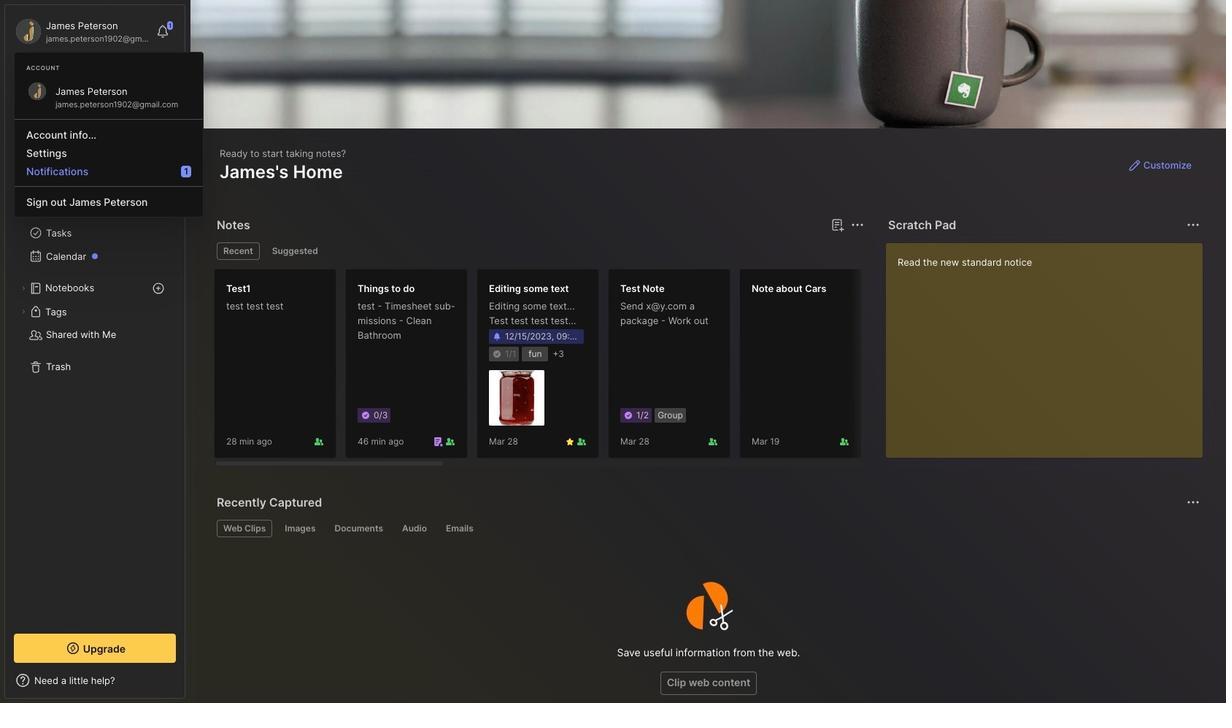 Task type: vqa. For each thing, say whether or not it's contained in the screenshot.
Note Editor text box
no



Task type: describe. For each thing, give the bounding box(es) containing it.
1 tab list from the top
[[217, 242, 862, 260]]

Search text field
[[40, 74, 163, 88]]

2 tab list from the top
[[217, 520, 1198, 537]]

WHAT'S NEW field
[[5, 669, 185, 692]]

more actions image
[[1185, 494, 1203, 511]]

tree inside main element
[[5, 142, 185, 621]]

dropdown list menu
[[15, 113, 203, 211]]



Task type: locate. For each thing, give the bounding box(es) containing it.
none search field inside main element
[[40, 72, 163, 90]]

1 more actions image from the left
[[849, 216, 867, 234]]

click to collapse image
[[184, 676, 195, 694]]

1 horizontal spatial more actions image
[[1185, 216, 1203, 234]]

row group
[[214, 269, 1227, 467]]

More actions field
[[848, 215, 868, 235], [1184, 215, 1204, 235], [1184, 492, 1204, 513]]

expand notebooks image
[[19, 284, 28, 293]]

1 vertical spatial tab list
[[217, 520, 1198, 537]]

thumbnail image
[[489, 370, 545, 426]]

0 horizontal spatial more actions image
[[849, 216, 867, 234]]

main element
[[0, 0, 190, 703]]

Start writing… text field
[[898, 243, 1203, 446]]

None search field
[[40, 72, 163, 90]]

more actions image
[[849, 216, 867, 234], [1185, 216, 1203, 234]]

tab list
[[217, 242, 862, 260], [217, 520, 1198, 537]]

expand tags image
[[19, 307, 28, 316]]

tree
[[5, 142, 185, 621]]

Account field
[[14, 17, 149, 46]]

0 vertical spatial tab list
[[217, 242, 862, 260]]

2 more actions image from the left
[[1185, 216, 1203, 234]]

tab
[[217, 242, 260, 260], [266, 242, 325, 260], [217, 520, 273, 537], [278, 520, 322, 537], [328, 520, 390, 537], [396, 520, 434, 537], [440, 520, 480, 537]]



